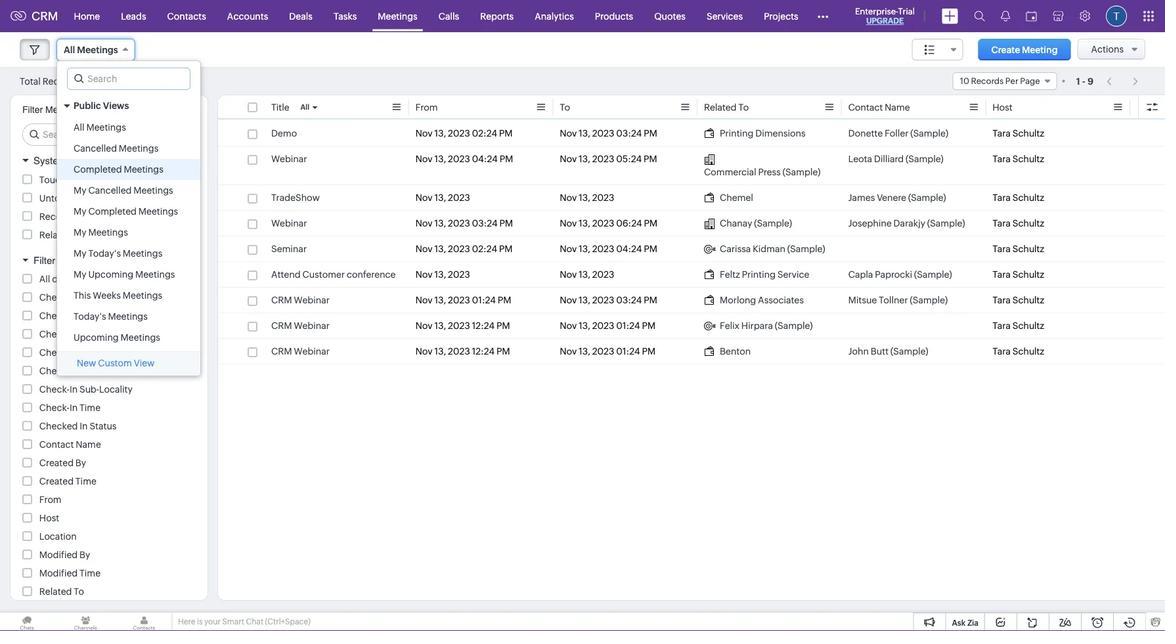 Task type: vqa. For each thing, say whether or not it's contained in the screenshot.


Task type: describe. For each thing, give the bounding box(es) containing it.
meetings down public views
[[86, 122, 126, 133]]

by for filter
[[58, 255, 70, 266]]

Other Modules field
[[809, 6, 837, 27]]

crm for morlong associates
[[271, 295, 292, 305]]

by
[[85, 104, 95, 115]]

seminar link
[[271, 242, 307, 256]]

country
[[80, 348, 114, 358]]

check- for check-in address
[[39, 292, 70, 303]]

josephine
[[849, 218, 892, 229]]

search element
[[966, 0, 993, 32]]

1 vertical spatial name
[[76, 439, 101, 450]]

john butt (sample) link
[[849, 345, 929, 358]]

9 for total records 9
[[80, 77, 85, 86]]

zia
[[968, 618, 979, 627]]

in for time
[[70, 403, 78, 413]]

chanay (sample) link
[[704, 217, 792, 230]]

accounts link
[[217, 0, 279, 32]]

this weeks meetings option
[[57, 285, 200, 306]]

my meetings
[[74, 227, 128, 238]]

schultz for capla paprocki (sample)
[[1013, 269, 1045, 280]]

venere
[[877, 192, 907, 203]]

smart
[[222, 618, 244, 626]]

modified time
[[39, 568, 101, 579]]

nov 13, 2023 03:24 pm for nov 13, 2023 02:24 pm
[[560, 128, 657, 139]]

your
[[204, 618, 221, 626]]

calls link
[[428, 0, 470, 32]]

2 horizontal spatial to
[[739, 102, 749, 113]]

my cancelled meetings
[[74, 185, 173, 196]]

meetings up this weeks meetings option
[[135, 269, 175, 280]]

filter meetings by
[[22, 104, 95, 115]]

search image
[[974, 11, 985, 22]]

filter for filter by fields
[[34, 255, 55, 266]]

by up city at left
[[80, 311, 90, 321]]

leota dilliard (sample)
[[849, 154, 944, 164]]

nov 13, 2023 01:24 pm for felix hirpara (sample)
[[560, 321, 656, 331]]

my upcoming meetings option
[[57, 264, 200, 285]]

check- for check-in city
[[39, 329, 70, 340]]

home
[[74, 11, 100, 21]]

felix hirpara (sample) link
[[704, 319, 813, 332]]

printing inside 'link'
[[720, 128, 754, 139]]

kidman
[[753, 244, 786, 254]]

10
[[960, 76, 970, 86]]

meetings up my today's meetings
[[88, 227, 128, 238]]

signals image
[[1001, 11, 1010, 22]]

webinar for morlong associates
[[294, 295, 330, 305]]

record action
[[39, 211, 100, 222]]

size image
[[925, 44, 935, 56]]

0 vertical spatial 01:24
[[472, 295, 496, 305]]

donette foller (sample) link
[[849, 127, 949, 140]]

carissa
[[720, 244, 751, 254]]

check- for check-in country
[[39, 348, 70, 358]]

commercial press (sample) link
[[704, 152, 835, 179]]

check-in country
[[39, 348, 114, 358]]

0 vertical spatial today's
[[88, 248, 121, 259]]

chats image
[[0, 613, 54, 631]]

james
[[849, 192, 875, 203]]

capla paprocki (sample)
[[849, 269, 952, 280]]

(sample) for felix hirpara (sample)
[[775, 321, 813, 331]]

city
[[80, 329, 97, 340]]

check- for check-in state
[[39, 366, 70, 376]]

records for 10
[[971, 76, 1004, 86]]

meetings up 'my completed meetings' option on the left top of page
[[134, 185, 173, 196]]

crm for benton
[[271, 346, 292, 357]]

in for country
[[70, 348, 78, 358]]

chanay (sample)
[[720, 218, 792, 229]]

tara for leota dilliard (sample)
[[993, 154, 1011, 164]]

check-in city
[[39, 329, 97, 340]]

by for created
[[75, 458, 86, 468]]

0 vertical spatial host
[[993, 102, 1013, 113]]

webinar for felix hirpara (sample)
[[294, 321, 330, 331]]

tara schultz for donette foller (sample)
[[993, 128, 1045, 139]]

5 tara from the top
[[993, 244, 1011, 254]]

tara for josephine darakjy (sample)
[[993, 218, 1011, 229]]

2 vertical spatial related
[[39, 587, 72, 597]]

sub-
[[80, 384, 99, 395]]

upcoming inside "option"
[[74, 332, 119, 343]]

filter by fields button
[[11, 249, 208, 272]]

all inside field
[[64, 45, 75, 55]]

01:24 for benton
[[616, 346, 640, 357]]

total
[[20, 76, 41, 86]]

address
[[80, 292, 114, 303]]

nov 13, 2023 12:24 pm for felix hirpara (sample)
[[416, 321, 510, 331]]

1 vertical spatial related
[[39, 230, 72, 240]]

meetings left by
[[45, 104, 83, 115]]

view
[[134, 358, 155, 369]]

ask zia
[[952, 618, 979, 627]]

my for my upcoming meetings
[[74, 269, 86, 280]]

projects
[[764, 11, 799, 21]]

8 tara schultz from the top
[[993, 321, 1045, 331]]

morlong associates
[[720, 295, 804, 305]]

printing dimensions link
[[704, 127, 806, 140]]

meetings inside field
[[77, 45, 118, 55]]

nov 13, 2023 05:24 pm
[[560, 154, 657, 164]]

all inside option
[[74, 122, 84, 133]]

create menu element
[[934, 0, 966, 32]]

meetings left calls
[[378, 11, 418, 21]]

05:24
[[616, 154, 642, 164]]

0 horizontal spatial to
[[74, 587, 84, 597]]

tara for john butt (sample)
[[993, 346, 1011, 357]]

records for total
[[42, 76, 78, 86]]

capla
[[849, 269, 873, 280]]

john butt (sample)
[[849, 346, 929, 357]]

josephine darakjy (sample) link
[[849, 217, 965, 230]]

my for my cancelled meetings
[[74, 185, 86, 196]]

all day
[[39, 274, 68, 284]]

benton
[[720, 346, 751, 357]]

(sample) for mitsue tollner (sample)
[[910, 295, 948, 305]]

conference
[[347, 269, 396, 280]]

modified for modified by
[[39, 550, 78, 560]]

morlong associates link
[[704, 294, 804, 307]]

-
[[1082, 76, 1086, 86]]

customer
[[303, 269, 345, 280]]

completed inside "option"
[[74, 164, 122, 175]]

schultz for james venere (sample)
[[1013, 192, 1045, 203]]

cancelled inside "option"
[[74, 143, 117, 154]]

foller
[[885, 128, 909, 139]]

created for created by
[[39, 458, 74, 468]]

untouched
[[39, 193, 87, 203]]

weeks
[[93, 290, 121, 301]]

tara schultz for josephine darakjy (sample)
[[993, 218, 1045, 229]]

tasks
[[334, 11, 357, 21]]

related records action
[[39, 230, 139, 240]]

cancelled inside option
[[88, 185, 132, 196]]

modified by
[[39, 550, 90, 560]]

dilliard
[[874, 154, 904, 164]]

10 Records Per Page field
[[953, 72, 1057, 90]]

time for modified time
[[80, 568, 101, 579]]

leota
[[849, 154, 872, 164]]

fields
[[72, 255, 99, 266]]

day
[[52, 274, 68, 284]]

analytics link
[[524, 0, 585, 32]]

quotes
[[654, 11, 686, 21]]

1 vertical spatial today's
[[74, 311, 106, 322]]

leads
[[121, 11, 146, 21]]

my upcoming meetings
[[74, 269, 175, 280]]

3 crm webinar from the top
[[271, 346, 330, 357]]

5 tara schultz from the top
[[993, 244, 1045, 254]]

created time
[[39, 476, 96, 487]]

tara for mitsue tollner (sample)
[[993, 295, 1011, 305]]

meetings down the my upcoming meetings option
[[123, 290, 162, 301]]

1 vertical spatial action
[[111, 230, 139, 240]]

03:24 for nov 13, 2023 01:24 pm
[[616, 295, 642, 305]]

ask
[[952, 618, 966, 627]]

(sample) for josephine darakjy (sample)
[[927, 218, 965, 229]]

status
[[90, 421, 117, 432]]

tara for capla paprocki (sample)
[[993, 269, 1011, 280]]

defined
[[69, 155, 103, 167]]

12:24 for felix hirpara (sample)
[[472, 321, 495, 331]]

james venere (sample) link
[[849, 191, 946, 204]]

darakjy
[[894, 218, 926, 229]]

my for my meetings
[[74, 227, 86, 238]]

checked
[[39, 421, 78, 432]]

02:24 for nov 13, 2023 04:24 pm
[[472, 244, 497, 254]]

enterprise-trial upgrade
[[855, 6, 915, 25]]

crm link
[[11, 9, 58, 23]]

crm webinar link for felix
[[271, 319, 330, 332]]

quotes link
[[644, 0, 696, 32]]

crm webinar for felix
[[271, 321, 330, 331]]

filter for filter meetings by
[[22, 104, 43, 115]]

nov 13, 2023 12:24 pm for benton
[[416, 346, 510, 357]]

check-in by
[[39, 311, 90, 321]]

0 vertical spatial search text field
[[68, 68, 190, 89]]

service
[[778, 269, 810, 280]]

check- for check-in by
[[39, 311, 70, 321]]

1 vertical spatial 04:24
[[616, 244, 642, 254]]

calendar image
[[1026, 11, 1037, 21]]

(sample) for james venere (sample)
[[908, 192, 946, 203]]

capla paprocki (sample) link
[[849, 268, 952, 281]]

benton link
[[704, 345, 751, 358]]

0 vertical spatial related
[[704, 102, 737, 113]]

commercial press (sample)
[[704, 167, 821, 177]]

tara for donette foller (sample)
[[993, 128, 1011, 139]]



Task type: locate. For each thing, give the bounding box(es) containing it.
check- down check-in by
[[39, 329, 70, 340]]

records down defined
[[79, 174, 114, 185]]

0 vertical spatial nov 13, 2023 02:24 pm
[[416, 128, 513, 139]]

filters
[[106, 155, 133, 167]]

1 vertical spatial 02:24
[[472, 244, 497, 254]]

(sample) for carissa kidman (sample)
[[788, 244, 825, 254]]

filter by fields
[[34, 255, 99, 266]]

reports
[[480, 11, 514, 21]]

3 tara from the top
[[993, 192, 1011, 203]]

1 tara from the top
[[993, 128, 1011, 139]]

time down modified by
[[80, 568, 101, 579]]

1 horizontal spatial host
[[993, 102, 1013, 113]]

1 vertical spatial crm webinar
[[271, 321, 330, 331]]

meetings down home link
[[77, 45, 118, 55]]

0 vertical spatial 04:24
[[472, 154, 498, 164]]

check- down the all day
[[39, 292, 70, 303]]

in left sub-
[[70, 384, 78, 395]]

modified
[[39, 550, 78, 560], [39, 568, 78, 579]]

chanay
[[720, 218, 752, 229]]

leads link
[[110, 0, 157, 32]]

1 vertical spatial nov 13, 2023 04:24 pm
[[560, 244, 658, 254]]

1 vertical spatial nov 13, 2023 01:24 pm
[[560, 321, 656, 331]]

contacts
[[167, 11, 206, 21]]

nov 13, 2023 02:24 pm for nov 13, 2023 03:24 pm
[[416, 128, 513, 139]]

2 vertical spatial 01:24
[[616, 346, 640, 357]]

1 horizontal spatial contact name
[[849, 102, 910, 113]]

all meetings inside option
[[74, 122, 126, 133]]

(sample) up service
[[788, 244, 825, 254]]

filter down the "total"
[[22, 104, 43, 115]]

in for by
[[70, 311, 78, 321]]

0 vertical spatial nov 13, 2023 12:24 pm
[[416, 321, 510, 331]]

nov 13, 2023 02:24 pm for nov 13, 2023 04:24 pm
[[416, 244, 513, 254]]

tollner
[[879, 295, 908, 305]]

meetings up the "upcoming meetings" "option"
[[108, 311, 148, 322]]

5 check- from the top
[[39, 366, 70, 376]]

this
[[74, 290, 91, 301]]

2 vertical spatial 03:24
[[616, 295, 642, 305]]

filter inside dropdown button
[[34, 255, 55, 266]]

0 vertical spatial 12:24
[[472, 321, 495, 331]]

carissa kidman (sample)
[[720, 244, 825, 254]]

my meetings option
[[57, 222, 200, 243]]

chemel
[[720, 192, 753, 203]]

webinar link
[[271, 152, 307, 166], [271, 217, 307, 230]]

1 horizontal spatial 9
[[1088, 76, 1094, 86]]

0 horizontal spatial related to
[[39, 587, 84, 597]]

06:24
[[616, 218, 642, 229]]

my down record action
[[74, 227, 86, 238]]

all meetings down by
[[74, 122, 126, 133]]

0 horizontal spatial contact
[[39, 439, 74, 450]]

schultz for leota dilliard (sample)
[[1013, 154, 1045, 164]]

4 tara from the top
[[993, 218, 1011, 229]]

1 vertical spatial crm webinar link
[[271, 319, 330, 332]]

meeting
[[1022, 44, 1058, 55]]

webinar for benton
[[294, 346, 330, 357]]

2 crm webinar from the top
[[271, 321, 330, 331]]

2 schultz from the top
[[1013, 154, 1045, 164]]

records
[[42, 76, 78, 86], [971, 76, 1004, 86], [79, 174, 114, 185], [89, 193, 124, 203], [74, 230, 109, 240]]

1 vertical spatial nov 13, 2023 02:24 pm
[[416, 244, 513, 254]]

completed meetings option
[[57, 159, 200, 180]]

1 vertical spatial 01:24
[[616, 321, 640, 331]]

tara schultz for leota dilliard (sample)
[[993, 154, 1045, 164]]

nov 13, 2023 01:24 pm
[[416, 295, 511, 305], [560, 321, 656, 331], [560, 346, 656, 357]]

attend
[[271, 269, 301, 280]]

in up "checked in status"
[[70, 403, 78, 413]]

0 vertical spatial cancelled
[[74, 143, 117, 154]]

here
[[178, 618, 195, 626]]

2 vertical spatial crm webinar link
[[271, 345, 330, 358]]

1 crm webinar from the top
[[271, 295, 330, 305]]

(sample) right dilliard
[[906, 154, 944, 164]]

(sample) right tollner at right top
[[910, 295, 948, 305]]

host down 10 records per page field at the top of the page
[[993, 102, 1013, 113]]

1 horizontal spatial action
[[111, 230, 139, 240]]

check- down check-in country
[[39, 366, 70, 376]]

1 tara schultz from the top
[[993, 128, 1045, 139]]

row group containing demo
[[218, 121, 1165, 365]]

tara schultz for mitsue tollner (sample)
[[993, 295, 1045, 305]]

webinar link for nov 13, 2023 03:24 pm
[[271, 217, 307, 230]]

today's down the 'my meetings'
[[88, 248, 121, 259]]

1 vertical spatial search text field
[[23, 124, 197, 145]]

9 tara schultz from the top
[[993, 346, 1045, 357]]

9 right -
[[1088, 76, 1094, 86]]

1 vertical spatial completed
[[88, 206, 137, 217]]

my completed meetings option
[[57, 201, 200, 222]]

records up fields
[[74, 230, 109, 240]]

7 schultz from the top
[[1013, 295, 1045, 305]]

locality
[[99, 384, 133, 395]]

contact name up 'donette'
[[849, 102, 910, 113]]

1 created from the top
[[39, 458, 74, 468]]

2 tara schultz from the top
[[993, 154, 1045, 164]]

5 schultz from the top
[[1013, 244, 1045, 254]]

0 vertical spatial 03:24
[[616, 128, 642, 139]]

search text field up system defined filters dropdown button
[[23, 124, 197, 145]]

meetings up my meetings option
[[138, 206, 178, 217]]

created by
[[39, 458, 86, 468]]

1 horizontal spatial contact
[[849, 102, 883, 113]]

1 vertical spatial contact
[[39, 439, 74, 450]]

paprocki
[[875, 269, 913, 280]]

schultz for josephine darakjy (sample)
[[1013, 218, 1045, 229]]

1 vertical spatial cancelled
[[88, 185, 132, 196]]

1 vertical spatial modified
[[39, 568, 78, 579]]

per
[[1006, 76, 1019, 86]]

2 vertical spatial crm webinar
[[271, 346, 330, 357]]

1 vertical spatial webinar link
[[271, 217, 307, 230]]

1 vertical spatial from
[[39, 495, 62, 505]]

records right 10
[[971, 76, 1004, 86]]

create
[[992, 44, 1020, 55]]

4 schultz from the top
[[1013, 218, 1045, 229]]

12:24 for benton
[[472, 346, 495, 357]]

my
[[74, 185, 86, 196], [74, 206, 86, 217], [74, 227, 86, 238], [74, 248, 86, 259], [74, 269, 86, 280]]

0 horizontal spatial 9
[[80, 77, 85, 86]]

0 vertical spatial filter
[[22, 104, 43, 115]]

to
[[560, 102, 570, 113], [739, 102, 749, 113], [74, 587, 84, 597]]

1 schultz from the top
[[1013, 128, 1045, 139]]

0 vertical spatial related to
[[704, 102, 749, 113]]

1 vertical spatial host
[[39, 513, 59, 524]]

(sample) down 'associates' in the right of the page
[[775, 321, 813, 331]]

3 my from the top
[[74, 227, 86, 238]]

0 vertical spatial upcoming
[[88, 269, 133, 280]]

0 horizontal spatial nov 13, 2023 04:24 pm
[[416, 154, 513, 164]]

my down related records action
[[74, 248, 86, 259]]

1 horizontal spatial from
[[416, 102, 438, 113]]

(sample) for john butt (sample)
[[891, 346, 929, 357]]

upcoming up weeks
[[88, 269, 133, 280]]

new custom view
[[77, 358, 155, 369]]

1 vertical spatial upcoming
[[74, 332, 119, 343]]

from
[[416, 102, 438, 113], [39, 495, 62, 505]]

schultz for donette foller (sample)
[[1013, 128, 1045, 139]]

1 vertical spatial printing
[[742, 269, 776, 280]]

All Meetings field
[[56, 39, 135, 61]]

in down check-in address
[[70, 311, 78, 321]]

upgrade
[[866, 16, 904, 25]]

2 crm webinar link from the top
[[271, 319, 330, 332]]

0 horizontal spatial 04:24
[[472, 154, 498, 164]]

2 02:24 from the top
[[472, 244, 497, 254]]

in up check-in state
[[70, 348, 78, 358]]

0 vertical spatial all meetings
[[64, 45, 118, 55]]

products
[[595, 11, 633, 21]]

2 my from the top
[[74, 206, 86, 217]]

tradeshow link
[[271, 191, 320, 204]]

(sample) for capla paprocki (sample)
[[914, 269, 952, 280]]

01:24 for felix hirpara (sample)
[[616, 321, 640, 331]]

(sample) up darakjy
[[908, 192, 946, 203]]

0 vertical spatial nov 13, 2023 01:24 pm
[[416, 295, 511, 305]]

crm for felix hirpara (sample)
[[271, 321, 292, 331]]

related
[[704, 102, 737, 113], [39, 230, 72, 240], [39, 587, 72, 597]]

schultz for john butt (sample)
[[1013, 346, 1045, 357]]

cancelled meetings
[[74, 143, 159, 154]]

all right "title"
[[301, 103, 309, 111]]

chat
[[246, 618, 264, 626]]

location
[[39, 531, 77, 542]]

6 check- from the top
[[39, 384, 70, 395]]

4 my from the top
[[74, 248, 86, 259]]

in for sub-
[[70, 384, 78, 395]]

records inside field
[[971, 76, 1004, 86]]

tara schultz for james venere (sample)
[[993, 192, 1045, 203]]

9 up public on the top left
[[80, 77, 85, 86]]

0 horizontal spatial name
[[76, 439, 101, 450]]

action up my today's meetings
[[111, 230, 139, 240]]

in for state
[[70, 366, 78, 376]]

records for related
[[74, 230, 109, 240]]

by inside dropdown button
[[58, 255, 70, 266]]

completed inside option
[[88, 206, 137, 217]]

schultz for mitsue tollner (sample)
[[1013, 295, 1045, 305]]

nov 13, 2023 02:24 pm
[[416, 128, 513, 139], [416, 244, 513, 254]]

1 horizontal spatial related to
[[704, 102, 749, 113]]

0 vertical spatial contact
[[849, 102, 883, 113]]

filter up the all day
[[34, 255, 55, 266]]

related down modified time
[[39, 587, 72, 597]]

0 vertical spatial 02:24
[[472, 128, 497, 139]]

created for created time
[[39, 476, 74, 487]]

records for untouched
[[89, 193, 124, 203]]

my completed meetings
[[74, 206, 178, 217]]

in up check-in by
[[70, 292, 78, 303]]

services link
[[696, 0, 754, 32]]

1 vertical spatial contact name
[[39, 439, 101, 450]]

01:24
[[472, 295, 496, 305], [616, 321, 640, 331], [616, 346, 640, 357]]

by up modified time
[[80, 550, 90, 560]]

all left the day
[[39, 274, 50, 284]]

check- for check-in time
[[39, 403, 70, 413]]

check-in state
[[39, 366, 102, 376]]

carissa kidman (sample) link
[[704, 242, 825, 256]]

(sample) up carissa kidman (sample)
[[754, 218, 792, 229]]

nov 13, 2023 03:24 pm for nov 13, 2023 01:24 pm
[[560, 295, 657, 305]]

1 horizontal spatial name
[[885, 102, 910, 113]]

system defined filters button
[[11, 149, 208, 172]]

total records 9
[[20, 76, 85, 86]]

upcoming up country
[[74, 332, 119, 343]]

None field
[[912, 39, 963, 60]]

4 check- from the top
[[39, 348, 70, 358]]

my down fields
[[74, 269, 86, 280]]

row group
[[218, 121, 1165, 365]]

search text field up public views button
[[68, 68, 190, 89]]

morlong
[[720, 295, 756, 305]]

1 vertical spatial 12:24
[[472, 346, 495, 357]]

Search text field
[[68, 68, 190, 89], [23, 124, 197, 145]]

contact name up created by
[[39, 439, 101, 450]]

03:24 for nov 13, 2023 02:24 pm
[[616, 128, 642, 139]]

check-in sub-locality
[[39, 384, 133, 395]]

webinar link for nov 13, 2023 04:24 pm
[[271, 152, 307, 166]]

check- up checked
[[39, 403, 70, 413]]

printing up the morlong associates
[[742, 269, 776, 280]]

meetings up the my upcoming meetings option
[[123, 248, 162, 259]]

feltz printing service
[[720, 269, 810, 280]]

5 my from the top
[[74, 269, 86, 280]]

7 check- from the top
[[39, 403, 70, 413]]

all up total records 9
[[64, 45, 75, 55]]

today's up city at left
[[74, 311, 106, 322]]

nov 13, 2023 01:24 pm for benton
[[560, 346, 656, 357]]

2 vertical spatial nov 13, 2023 01:24 pm
[[560, 346, 656, 357]]

3 tara schultz from the top
[[993, 192, 1045, 203]]

in for status
[[80, 421, 88, 432]]

attend customer conference link
[[271, 268, 396, 281]]

enterprise-
[[855, 6, 898, 16]]

in left state
[[70, 366, 78, 376]]

1 vertical spatial created
[[39, 476, 74, 487]]

03:24
[[616, 128, 642, 139], [472, 218, 498, 229], [616, 295, 642, 305]]

state
[[80, 366, 102, 376]]

7 tara schultz from the top
[[993, 295, 1045, 305]]

upcoming meetings option
[[57, 327, 200, 348]]

1 02:24 from the top
[[472, 128, 497, 139]]

by up the day
[[58, 255, 70, 266]]

9 schultz from the top
[[1013, 346, 1045, 357]]

navigation
[[1100, 72, 1146, 91]]

signals element
[[993, 0, 1018, 32]]

filter
[[22, 104, 43, 115], [34, 255, 55, 266]]

all down public on the top left
[[74, 122, 84, 133]]

today's meetings
[[74, 311, 148, 322]]

2 tara from the top
[[993, 154, 1011, 164]]

my for my today's meetings
[[74, 248, 86, 259]]

create menu image
[[942, 8, 958, 24]]

1
[[1076, 76, 1080, 86]]

records up my completed meetings
[[89, 193, 124, 203]]

(sample) right darakjy
[[927, 218, 965, 229]]

1 webinar link from the top
[[271, 152, 307, 166]]

nov 13, 2023 06:24 pm
[[560, 218, 658, 229]]

by up created time
[[75, 458, 86, 468]]

0 horizontal spatial host
[[39, 513, 59, 524]]

time for created time
[[75, 476, 96, 487]]

feltz
[[720, 269, 740, 280]]

is
[[197, 618, 203, 626]]

time
[[80, 403, 101, 413], [75, 476, 96, 487], [80, 568, 101, 579]]

0 vertical spatial contact name
[[849, 102, 910, 113]]

2 webinar link from the top
[[271, 217, 307, 230]]

0 horizontal spatial from
[[39, 495, 62, 505]]

in left city at left
[[70, 329, 78, 340]]

0 vertical spatial modified
[[39, 550, 78, 560]]

my for my completed meetings
[[74, 206, 86, 217]]

0 vertical spatial name
[[885, 102, 910, 113]]

1 nov 13, 2023 02:24 pm from the top
[[416, 128, 513, 139]]

meetings up filters
[[119, 143, 159, 154]]

contact down checked
[[39, 439, 74, 450]]

1 12:24 from the top
[[472, 321, 495, 331]]

meetings inside "option"
[[121, 332, 160, 343]]

1 horizontal spatial 04:24
[[616, 244, 642, 254]]

related to down modified time
[[39, 587, 84, 597]]

upcoming inside option
[[88, 269, 133, 280]]

profile element
[[1098, 0, 1135, 32]]

check-
[[39, 292, 70, 303], [39, 311, 70, 321], [39, 329, 70, 340], [39, 348, 70, 358], [39, 366, 70, 376], [39, 384, 70, 395], [39, 403, 70, 413]]

records for touched
[[79, 174, 114, 185]]

crm webinar link for morlong
[[271, 294, 330, 307]]

printing up "commercial"
[[720, 128, 754, 139]]

tara schultz for capla paprocki (sample)
[[993, 269, 1045, 280]]

8 tara from the top
[[993, 321, 1011, 331]]

6 tara from the top
[[993, 269, 1011, 280]]

2 nov 13, 2023 12:24 pm from the top
[[416, 346, 510, 357]]

check- up check-in city on the bottom of page
[[39, 311, 70, 321]]

0 vertical spatial printing
[[720, 128, 754, 139]]

1 modified from the top
[[39, 550, 78, 560]]

3 check- from the top
[[39, 329, 70, 340]]

records up filter meetings by
[[42, 76, 78, 86]]

1 vertical spatial related to
[[39, 587, 84, 597]]

meetings down cancelled meetings "option"
[[124, 164, 163, 175]]

6 tara schultz from the top
[[993, 269, 1045, 280]]

2023
[[448, 128, 470, 139], [592, 128, 614, 139], [448, 154, 470, 164], [592, 154, 614, 164], [448, 192, 470, 203], [592, 192, 614, 203], [448, 218, 470, 229], [592, 218, 614, 229], [448, 244, 470, 254], [592, 244, 614, 254], [448, 269, 470, 280], [592, 269, 614, 280], [448, 295, 470, 305], [592, 295, 614, 305], [448, 321, 470, 331], [592, 321, 614, 331], [448, 346, 470, 357], [592, 346, 614, 357]]

webinar link up seminar
[[271, 217, 307, 230]]

(ctrl+space)
[[265, 618, 311, 626]]

public views
[[74, 101, 129, 111]]

6 schultz from the top
[[1013, 269, 1045, 280]]

my down touched records
[[74, 185, 86, 196]]

tara for james venere (sample)
[[993, 192, 1011, 203]]

in left status
[[80, 421, 88, 432]]

james venere (sample)
[[849, 192, 946, 203]]

2 check- from the top
[[39, 311, 70, 321]]

0 horizontal spatial action
[[72, 211, 100, 222]]

crm webinar for morlong
[[271, 295, 330, 305]]

upcoming meetings
[[74, 332, 160, 343]]

public views region
[[57, 117, 200, 348]]

action up related records action
[[72, 211, 100, 222]]

1 vertical spatial nov 13, 2023 03:24 pm
[[416, 218, 513, 229]]

check-in time
[[39, 403, 101, 413]]

created down created by
[[39, 476, 74, 487]]

name down "checked in status"
[[76, 439, 101, 450]]

(sample) right foller on the top right
[[911, 128, 949, 139]]

9 tara from the top
[[993, 346, 1011, 357]]

custom
[[98, 358, 132, 369]]

time down created by
[[75, 476, 96, 487]]

host up location
[[39, 513, 59, 524]]

9 for 1 - 9
[[1088, 76, 1094, 86]]

in for address
[[70, 292, 78, 303]]

2 nov 13, 2023 02:24 pm from the top
[[416, 244, 513, 254]]

0 vertical spatial completed
[[74, 164, 122, 175]]

contacts image
[[117, 613, 171, 631]]

1 vertical spatial time
[[75, 476, 96, 487]]

(sample) for commercial press (sample)
[[783, 167, 821, 177]]

1 - 9
[[1076, 76, 1094, 86]]

0 vertical spatial created
[[39, 458, 74, 468]]

check- down check-in city on the bottom of page
[[39, 348, 70, 358]]

1 horizontal spatial nov 13, 2023 04:24 pm
[[560, 244, 658, 254]]

0 vertical spatial crm webinar
[[271, 295, 330, 305]]

(sample) right the press
[[783, 167, 821, 177]]

1 vertical spatial nov 13, 2023 12:24 pm
[[416, 346, 510, 357]]

meetings up 'view'
[[121, 332, 160, 343]]

1 nov 13, 2023 12:24 pm from the top
[[416, 321, 510, 331]]

(sample) right paprocki
[[914, 269, 952, 280]]

7 tara from the top
[[993, 295, 1011, 305]]

2 created from the top
[[39, 476, 74, 487]]

3 crm webinar link from the top
[[271, 345, 330, 358]]

check- for check-in sub-locality
[[39, 384, 70, 395]]

cancelled up defined
[[74, 143, 117, 154]]

1 my from the top
[[74, 185, 86, 196]]

2 vertical spatial nov 13, 2023 03:24 pm
[[560, 295, 657, 305]]

1 vertical spatial 03:24
[[472, 218, 498, 229]]

all meetings option
[[57, 117, 200, 138]]

my cancelled meetings option
[[57, 180, 200, 201]]

(sample) right butt at right
[[891, 346, 929, 357]]

all meetings inside field
[[64, 45, 118, 55]]

related down record
[[39, 230, 72, 240]]

0 vertical spatial webinar link
[[271, 152, 307, 166]]

1 horizontal spatial to
[[560, 102, 570, 113]]

04:24
[[472, 154, 498, 164], [616, 244, 642, 254]]

associates
[[758, 295, 804, 305]]

projects link
[[754, 0, 809, 32]]

0 vertical spatial from
[[416, 102, 438, 113]]

all meetings down home link
[[64, 45, 118, 55]]

3 schultz from the top
[[1013, 192, 1045, 203]]

by for modified
[[80, 550, 90, 560]]

0 horizontal spatial contact name
[[39, 439, 101, 450]]

02:24
[[472, 128, 497, 139], [472, 244, 497, 254]]

related up printing dimensions 'link'
[[704, 102, 737, 113]]

completed meetings
[[74, 164, 163, 175]]

modified down modified by
[[39, 568, 78, 579]]

0 vertical spatial action
[[72, 211, 100, 222]]

time down sub-
[[80, 403, 101, 413]]

0 vertical spatial crm webinar link
[[271, 294, 330, 307]]

(sample) for donette foller (sample)
[[911, 128, 949, 139]]

felix
[[720, 321, 740, 331]]

tara schultz for john butt (sample)
[[993, 346, 1045, 357]]

channels image
[[59, 613, 113, 631]]

0 vertical spatial nov 13, 2023 04:24 pm
[[416, 154, 513, 164]]

02:24 for nov 13, 2023 03:24 pm
[[472, 128, 497, 139]]

my down untouched records
[[74, 206, 86, 217]]

modified down location
[[39, 550, 78, 560]]

9 inside total records 9
[[80, 77, 85, 86]]

seminar
[[271, 244, 307, 254]]

1 check- from the top
[[39, 292, 70, 303]]

1 crm webinar link from the top
[[271, 294, 330, 307]]

this weeks meetings
[[74, 290, 162, 301]]

in for city
[[70, 329, 78, 340]]

created up created time
[[39, 458, 74, 468]]

4 tara schultz from the top
[[993, 218, 1045, 229]]

webinar link down the demo
[[271, 152, 307, 166]]

2 vertical spatial time
[[80, 568, 101, 579]]

10 records per page
[[960, 76, 1040, 86]]

0 vertical spatial time
[[80, 403, 101, 413]]

related to up printing dimensions 'link'
[[704, 102, 749, 113]]

(sample) for leota dilliard (sample)
[[906, 154, 944, 164]]

8 schultz from the top
[[1013, 321, 1045, 331]]

2 modified from the top
[[39, 568, 78, 579]]

my today's meetings
[[74, 248, 162, 259]]

1 vertical spatial all meetings
[[74, 122, 126, 133]]

0 vertical spatial nov 13, 2023 03:24 pm
[[560, 128, 657, 139]]

profile image
[[1106, 6, 1127, 27]]

1 vertical spatial filter
[[34, 255, 55, 266]]

modified for modified time
[[39, 568, 78, 579]]

cancelled down completed meetings on the top left of page
[[88, 185, 132, 196]]

cancelled meetings option
[[57, 138, 200, 159]]

name up foller on the top right
[[885, 102, 910, 113]]

2 12:24 from the top
[[472, 346, 495, 357]]

contact up 'donette'
[[849, 102, 883, 113]]

services
[[707, 11, 743, 21]]

check- up "check-in time"
[[39, 384, 70, 395]]



